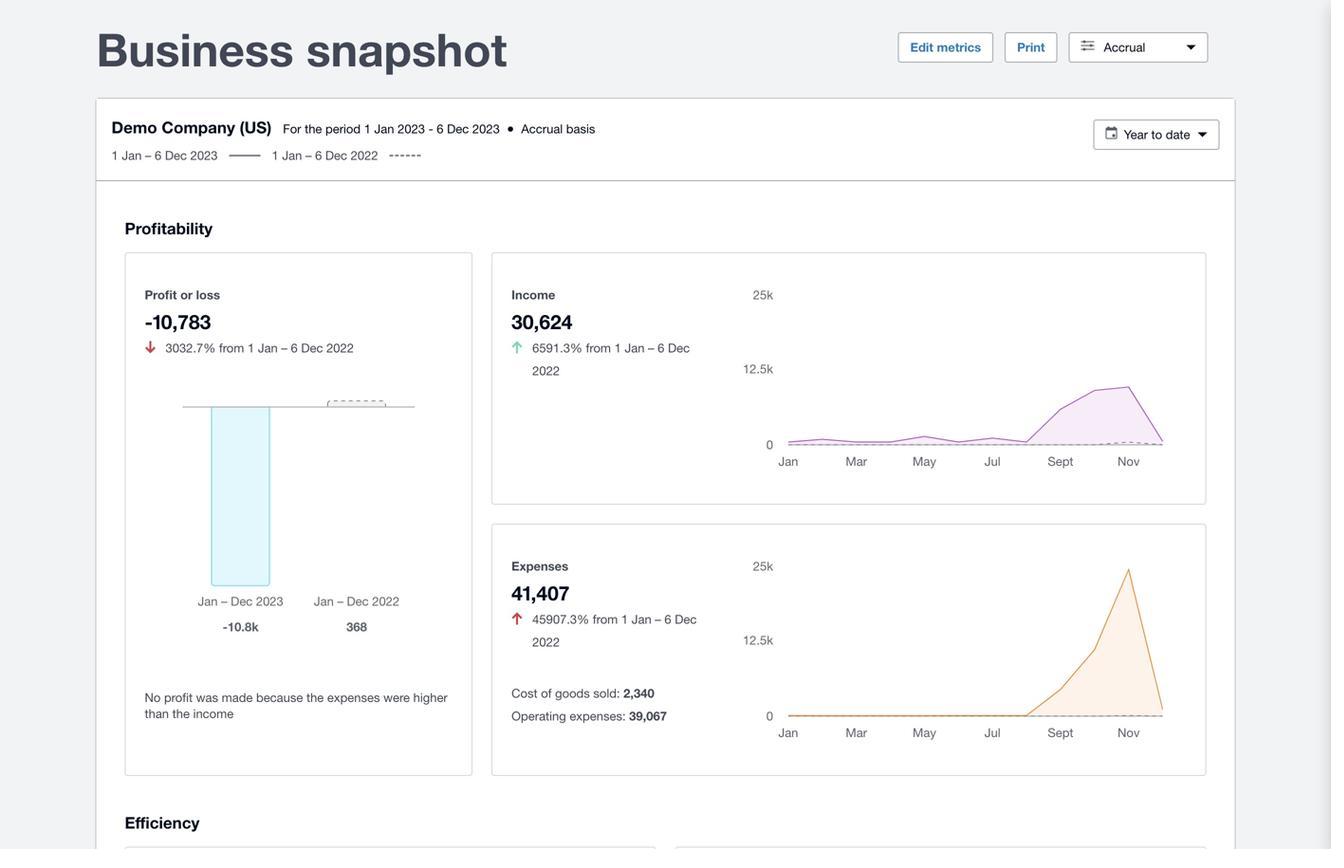 Task type: describe. For each thing, give the bounding box(es) containing it.
30,624
[[512, 310, 573, 333]]

2,340
[[624, 686, 655, 701]]

were
[[384, 691, 410, 705]]

jan inside 6591.3% from 1 jan – 6 dec 2022
[[625, 341, 645, 355]]

expenses
[[512, 559, 569, 574]]

1 inside 6591.3% from 1 jan – 6 dec 2022
[[615, 341, 622, 355]]

3032.7%
[[166, 341, 216, 355]]

expenses
[[327, 691, 380, 705]]

was
[[196, 691, 218, 705]]

than
[[145, 707, 169, 722]]

10,783
[[153, 310, 211, 333]]

loss
[[196, 287, 220, 302]]

demo
[[112, 118, 157, 137]]

print button
[[1005, 32, 1058, 63]]

– for or
[[281, 341, 288, 355]]

jan right 3032.7%
[[258, 341, 278, 355]]

expenses:
[[570, 709, 626, 724]]

or
[[180, 287, 193, 302]]

45907.3% from 1 jan – 6 dec 2022
[[533, 612, 697, 650]]

6591.3% from 1 jan – 6 dec 2022
[[533, 341, 690, 378]]

1 vertical spatial accrual
[[522, 122, 563, 136]]

print
[[1018, 40, 1046, 55]]

income
[[512, 287, 556, 302]]

date
[[1166, 127, 1191, 142]]

39,067
[[630, 709, 667, 724]]

from for -10,783
[[219, 341, 244, 355]]

from for 41,407
[[593, 612, 618, 627]]

41,407
[[512, 581, 570, 605]]

made
[[222, 691, 253, 705]]

positive sentiment image
[[512, 341, 523, 353]]

cost of goods sold: 2,340 operating expenses: 39,067
[[512, 686, 667, 724]]

expenses 41,407
[[512, 559, 570, 605]]

2023 for for the period 1 jan 2023 - 6 dec 2023  ●  accrual basis
[[398, 122, 425, 136]]

edit metrics
[[911, 40, 982, 55]]

accrual inside popup button
[[1105, 40, 1146, 55]]

2022 for 41,407
[[533, 635, 560, 650]]

year to date
[[1125, 127, 1191, 142]]

negative sentiment image
[[145, 341, 156, 353]]

of
[[541, 686, 552, 701]]

2022 for 30,624
[[533, 363, 560, 378]]

2022 for or
[[327, 341, 354, 355]]

1 inside the 45907.3% from 1 jan – 6 dec 2022
[[622, 612, 629, 627]]

year
[[1125, 127, 1149, 142]]

period
[[326, 122, 361, 136]]

6591.3%
[[533, 341, 583, 355]]

business
[[96, 22, 294, 76]]

6 inside the 45907.3% from 1 jan – 6 dec 2022
[[665, 612, 672, 627]]

efficiency
[[125, 814, 200, 833]]

no
[[145, 691, 161, 705]]

2023 for 1 jan – 6 dec 2023
[[190, 148, 218, 163]]



Task type: locate. For each thing, give the bounding box(es) containing it.
0 vertical spatial accrual
[[1105, 40, 1146, 55]]

accrual left the basis
[[522, 122, 563, 136]]

– inside 6591.3% from 1 jan – 6 dec 2022
[[648, 341, 655, 355]]

1 horizontal spatial -
[[429, 122, 434, 136]]

for
[[283, 122, 301, 136]]

0 vertical spatial -
[[429, 122, 434, 136]]

income
[[193, 707, 234, 722]]

the down profit
[[172, 707, 190, 722]]

to
[[1152, 127, 1163, 142]]

3032.7% from 1 jan – 6 dec 2022
[[166, 341, 354, 355]]

jan up 2,340 in the bottom left of the page
[[632, 612, 652, 627]]

1 vertical spatial -
[[145, 310, 153, 333]]

0 vertical spatial the
[[305, 122, 322, 136]]

1 horizontal spatial 2023
[[398, 122, 425, 136]]

dec inside the 45907.3% from 1 jan – 6 dec 2022
[[675, 612, 697, 627]]

edit metrics button
[[899, 32, 994, 63]]

– inside the 45907.3% from 1 jan – 6 dec 2022
[[655, 612, 661, 627]]

45907.3%
[[533, 612, 590, 627]]

2023 down company
[[190, 148, 218, 163]]

for the period 1 jan 2023 - 6 dec 2023  ●  accrual basis
[[283, 122, 596, 136]]

from inside the 45907.3% from 1 jan – 6 dec 2022
[[593, 612, 618, 627]]

from right 45907.3%
[[593, 612, 618, 627]]

higher
[[414, 691, 448, 705]]

- up negative sentiment image
[[145, 310, 153, 333]]

1 vertical spatial the
[[307, 691, 324, 705]]

(us)
[[240, 118, 272, 137]]

6
[[437, 122, 444, 136], [155, 148, 162, 163], [315, 148, 322, 163], [291, 341, 298, 355], [658, 341, 665, 355], [665, 612, 672, 627]]

operating
[[512, 709, 566, 724]]

1 jan – 6 dec 2023
[[112, 148, 218, 163]]

basis
[[567, 122, 596, 136]]

2023
[[398, 122, 425, 136], [473, 122, 500, 136], [190, 148, 218, 163]]

- inside profit or loss -10,783
[[145, 310, 153, 333]]

2 horizontal spatial 2023
[[473, 122, 500, 136]]

2023 left the basis
[[473, 122, 500, 136]]

0 horizontal spatial -
[[145, 310, 153, 333]]

profitability
[[125, 219, 213, 238]]

sold:
[[594, 686, 620, 701]]

0 horizontal spatial 2023
[[190, 148, 218, 163]]

from inside 6591.3% from 1 jan – 6 dec 2022
[[586, 341, 611, 355]]

jan
[[375, 122, 394, 136], [122, 148, 142, 163], [282, 148, 302, 163], [258, 341, 278, 355], [625, 341, 645, 355], [632, 612, 652, 627]]

the right because
[[307, 691, 324, 705]]

profit
[[145, 287, 177, 302]]

goods
[[555, 686, 590, 701]]

no profit was made because the expenses were higher than the income
[[145, 691, 448, 722]]

–
[[145, 148, 151, 163], [306, 148, 312, 163], [281, 341, 288, 355], [648, 341, 655, 355], [655, 612, 661, 627]]

2 vertical spatial the
[[172, 707, 190, 722]]

negative sentiment image
[[512, 613, 523, 625]]

2022
[[351, 148, 378, 163], [327, 341, 354, 355], [533, 363, 560, 378], [533, 635, 560, 650]]

6 inside 6591.3% from 1 jan – 6 dec 2022
[[658, 341, 665, 355]]

jan right "6591.3%"
[[625, 341, 645, 355]]

business snapshot
[[96, 22, 507, 76]]

from right 3032.7%
[[219, 341, 244, 355]]

year to date button
[[1094, 120, 1220, 150]]

profit or loss -10,783
[[145, 287, 220, 333]]

metrics
[[937, 40, 982, 55]]

company
[[162, 118, 235, 137]]

– for 30,624
[[648, 341, 655, 355]]

accrual button
[[1069, 32, 1209, 63]]

snapshot
[[306, 22, 507, 76]]

from for 30,624
[[586, 341, 611, 355]]

from
[[219, 341, 244, 355], [586, 341, 611, 355], [593, 612, 618, 627]]

edit
[[911, 40, 934, 55]]

demo company (us)
[[112, 118, 272, 137]]

– for 41,407
[[655, 612, 661, 627]]

1 jan – 6 dec 2022
[[272, 148, 378, 163]]

2022 inside 6591.3% from 1 jan – 6 dec 2022
[[533, 363, 560, 378]]

accrual up year
[[1105, 40, 1146, 55]]

1
[[364, 122, 371, 136], [112, 148, 118, 163], [272, 148, 279, 163], [248, 341, 255, 355], [615, 341, 622, 355], [622, 612, 629, 627]]

dec
[[447, 122, 469, 136], [165, 148, 187, 163], [326, 148, 347, 163], [301, 341, 323, 355], [668, 341, 690, 355], [675, 612, 697, 627]]

the
[[305, 122, 322, 136], [307, 691, 324, 705], [172, 707, 190, 722]]

profit
[[164, 691, 193, 705]]

jan inside the 45907.3% from 1 jan – 6 dec 2022
[[632, 612, 652, 627]]

from right "6591.3%"
[[586, 341, 611, 355]]

the right for
[[305, 122, 322, 136]]

jan right period
[[375, 122, 394, 136]]

income 30,624
[[512, 287, 573, 333]]

dec inside 6591.3% from 1 jan – 6 dec 2022
[[668, 341, 690, 355]]

0 horizontal spatial accrual
[[522, 122, 563, 136]]

jan down "demo"
[[122, 148, 142, 163]]

cost
[[512, 686, 538, 701]]

accrual
[[1105, 40, 1146, 55], [522, 122, 563, 136]]

2023 right period
[[398, 122, 425, 136]]

1 horizontal spatial accrual
[[1105, 40, 1146, 55]]

-
[[429, 122, 434, 136], [145, 310, 153, 333]]

- down snapshot
[[429, 122, 434, 136]]

because
[[256, 691, 303, 705]]

jan down for
[[282, 148, 302, 163]]

2022 inside the 45907.3% from 1 jan – 6 dec 2022
[[533, 635, 560, 650]]



Task type: vqa. For each thing, say whether or not it's contained in the screenshot.
the
yes



